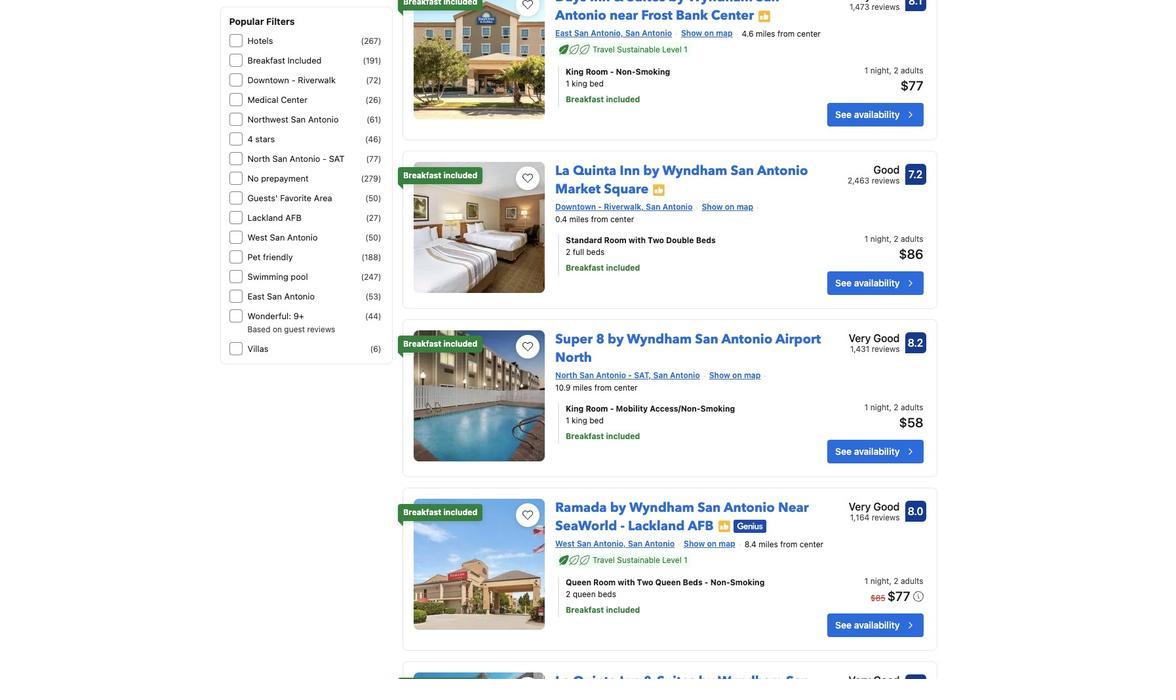 Task type: describe. For each thing, give the bounding box(es) containing it.
miles for ramada by wyndham san antonio near seaworld - lackland afb
[[759, 540, 778, 549]]

see availability for la quinta inn by wyndham san antonio market square
[[836, 277, 900, 289]]

no
[[248, 173, 259, 184]]

king room - mobility access/non-smoking link
[[566, 403, 788, 415]]

stars
[[255, 134, 275, 144]]

1 inside 1 night , 2 adults $86
[[865, 234, 869, 244]]

availability for ramada by wyndham san antonio near seaworld - lackland afb
[[854, 620, 900, 631]]

reviews right 1,473
[[872, 2, 900, 12]]

good for 8.0
[[874, 501, 900, 513]]

breakfast included for ramada
[[403, 508, 478, 517]]

good inside good 2,463 reviews
[[874, 164, 900, 176]]

breakfast inside standard room with two double beds 2 full beds breakfast included
[[566, 263, 604, 273]]

see for la quinta inn by wyndham san antonio market square
[[836, 277, 852, 289]]

10.9
[[556, 383, 571, 393]]

by inside "ramada by wyndham san antonio near seaworld - lackland afb"
[[610, 499, 626, 517]]

3 see availability link from the top
[[828, 440, 924, 464]]

antonio inside super 8 by wyndham san antonio airport north
[[722, 331, 773, 348]]

riverwalk
[[298, 75, 336, 85]]

wyndham inside super 8 by wyndham san antonio airport north
[[627, 331, 692, 348]]

1 inside king room - non-smoking 1 king bed breakfast included
[[566, 79, 570, 89]]

center for ramada by wyndham san antonio near seaworld - lackland afb
[[800, 540, 824, 549]]

, for $86
[[890, 234, 892, 244]]

very good 1,164 reviews
[[849, 501, 900, 523]]

1,473
[[850, 2, 870, 12]]

(27)
[[366, 213, 381, 223]]

8.0
[[908, 506, 924, 517]]

north san antonio - sat
[[248, 153, 345, 164]]

0 horizontal spatial afb
[[286, 212, 302, 223]]

north san antonio - sat, san antonio
[[556, 371, 700, 380]]

days inn & suites by wyndham san antonio near frost bank center image
[[414, 0, 545, 120]]

suites
[[627, 0, 666, 6]]

lackland inside "ramada by wyndham san antonio near seaworld - lackland afb"
[[628, 517, 685, 535]]

king inside the king room - mobility access/non-smoking 1 king bed breakfast included
[[572, 416, 587, 426]]

wonderful: 9+
[[248, 311, 304, 321]]

2 inside standard room with two double beds 2 full beds breakfast included
[[566, 247, 571, 257]]

1 night , 2 adults
[[865, 576, 924, 586]]

from for days inn & suites by wyndham san antonio near frost bank center
[[778, 29, 795, 39]]

downtown - riverwalk, san antonio
[[556, 202, 693, 212]]

- inside king room - non-smoking 1 king bed breakfast included
[[610, 67, 614, 77]]

san inside la quinta inn by wyndham san antonio market square
[[731, 162, 754, 180]]

2,463
[[848, 176, 870, 186]]

west san antonio, san antonio
[[556, 539, 675, 549]]

included inside king room - non-smoking 1 king bed breakfast included
[[606, 95, 640, 104]]

ramada by wyndham san antonio near seaworld - lackland afb
[[556, 499, 809, 535]]

1 night , 2 adults $86
[[865, 234, 924, 262]]

&
[[614, 0, 624, 6]]

breakfast inside king room - non-smoking 1 king bed breakfast included
[[566, 95, 604, 104]]

wyndham inside days inn & suites by wyndham san antonio near frost bank center
[[688, 0, 753, 6]]

8.4
[[745, 540, 757, 549]]

two for square
[[648, 235, 664, 245]]

smoking inside the king room - mobility access/non-smoking 1 king bed breakfast included
[[701, 404, 735, 414]]

scored 8.1 element
[[905, 0, 926, 11]]

reviews for very good 1,431 reviews
[[872, 344, 900, 354]]

king room - non-smoking 1 king bed breakfast included
[[566, 67, 670, 104]]

mobility
[[616, 404, 648, 414]]

super 8 by wyndham san antonio airport north
[[556, 331, 821, 367]]

northwest san antonio
[[248, 114, 339, 125]]

san inside super 8 by wyndham san antonio airport north
[[695, 331, 719, 348]]

seaworld
[[556, 517, 617, 535]]

show on map for wyndham
[[702, 202, 754, 212]]

square
[[604, 180, 649, 198]]

see availability for days inn & suites by wyndham san antonio near frost bank center
[[836, 109, 900, 120]]

1 night , 2 adults $77
[[865, 66, 924, 93]]

reviews for very good 1,164 reviews
[[872, 513, 900, 523]]

breakfast included
[[248, 55, 322, 66]]

adults for $58
[[901, 403, 924, 412]]

show on map for by
[[681, 28, 733, 38]]

see availability link for days inn & suites by wyndham san antonio near frost bank center
[[828, 103, 924, 127]]

on for antonio
[[725, 202, 735, 212]]

days inn & suites by wyndham san antonio near frost bank center
[[556, 0, 780, 24]]

2 for 1 night , 2 adults $58
[[894, 403, 899, 412]]

by inside days inn & suites by wyndham san antonio near frost bank center
[[669, 0, 685, 6]]

(191)
[[363, 56, 381, 66]]

miles for days inn & suites by wyndham san antonio near frost bank center
[[756, 29, 776, 39]]

north for north san antonio - sat, san antonio
[[556, 371, 578, 380]]

standard
[[566, 235, 602, 245]]

standard room with two double beds 2 full beds breakfast included
[[566, 235, 716, 273]]

swimming pool
[[248, 272, 308, 282]]

room for quinta
[[604, 235, 627, 245]]

antonio inside "ramada by wyndham san antonio near seaworld - lackland afb"
[[724, 499, 775, 517]]

san inside days inn & suites by wyndham san antonio near frost bank center
[[756, 0, 780, 6]]

(6)
[[370, 344, 381, 354]]

show on map down super 8 by wyndham san antonio airport north
[[709, 371, 761, 380]]

la
[[556, 162, 570, 180]]

super 8 by wyndham san antonio airport north link
[[556, 325, 821, 367]]

queen room with two queen beds - non-smoking link
[[566, 577, 788, 589]]

filters
[[266, 16, 295, 27]]

by inside la quinta inn by wyndham san antonio market square
[[644, 162, 660, 180]]

friendly
[[263, 252, 293, 262]]

antonio inside la quinta inn by wyndham san antonio market square
[[757, 162, 808, 180]]

lackland afb
[[248, 212, 302, 223]]

1,164
[[850, 513, 870, 523]]

antonio, for antonio
[[591, 28, 623, 38]]

medical center
[[248, 94, 308, 105]]

2 queen from the left
[[656, 578, 681, 587]]

included inside the king room - mobility access/non-smoking 1 king bed breakfast included
[[606, 431, 640, 441]]

level for afb
[[663, 555, 682, 565]]

beds for lackland
[[683, 578, 703, 587]]

king room - non-smoking link
[[566, 66, 788, 78]]

, for $58
[[890, 403, 892, 412]]

king for $77
[[566, 67, 584, 77]]

villas
[[248, 344, 269, 354]]

sustainable for near
[[617, 45, 660, 55]]

see availability link for la quinta inn by wyndham san antonio market square
[[828, 272, 924, 295]]

ramada
[[556, 499, 607, 517]]

1 inside 1 night , 2 adults $58
[[865, 403, 869, 412]]

see availability for ramada by wyndham san antonio near seaworld - lackland afb
[[836, 620, 900, 631]]

show for wyndham
[[702, 202, 723, 212]]

1 inside 1 night , 2 adults $77
[[865, 66, 869, 76]]

downtown for downtown - riverwalk
[[248, 75, 289, 85]]

quinta
[[573, 162, 617, 180]]

on for seaworld
[[707, 539, 717, 549]]

hotels
[[248, 35, 273, 46]]

included inside queen room with two queen beds - non-smoking 2 queen beds breakfast included
[[606, 605, 640, 615]]

show down super 8 by wyndham san antonio airport north
[[709, 371, 731, 380]]

1 queen from the left
[[566, 578, 592, 587]]

based on guest reviews
[[248, 325, 335, 334]]

san inside "ramada by wyndham san antonio near seaworld - lackland afb"
[[698, 499, 721, 517]]

, for $77
[[890, 66, 892, 76]]

west san antonio
[[248, 232, 318, 243]]

1 vertical spatial center
[[281, 94, 308, 105]]

full
[[573, 247, 584, 257]]

market
[[556, 180, 601, 198]]

breakfast inside the king room - mobility access/non-smoking 1 king bed breakfast included
[[566, 431, 604, 441]]

access/non-
[[650, 404, 701, 414]]

(279)
[[361, 174, 381, 184]]

- inside queen room with two queen beds - non-smoking 2 queen beds breakfast included
[[705, 578, 709, 587]]

airport
[[776, 331, 821, 348]]

map for near
[[719, 539, 736, 549]]

from for la quinta inn by wyndham san antonio market square
[[591, 214, 608, 224]]

2 for 1 night , 2 adults
[[894, 576, 899, 586]]

bank
[[676, 7, 708, 24]]

2 inside queen room with two queen beds - non-smoking 2 queen beds breakfast included
[[566, 589, 571, 599]]

super
[[556, 331, 593, 348]]

sat
[[329, 153, 345, 164]]

east for east san antonio
[[248, 291, 265, 302]]

very good element for 1,431 reviews
[[849, 331, 900, 346]]

8
[[596, 331, 605, 348]]

near
[[778, 499, 809, 517]]

pet
[[248, 252, 261, 262]]

center for days inn & suites by wyndham san antonio near frost bank center
[[797, 29, 821, 39]]

king inside king room - non-smoking 1 king bed breakfast included
[[572, 79, 587, 89]]

pet friendly
[[248, 252, 293, 262]]

queen
[[573, 589, 596, 599]]

see availability link for ramada by wyndham san antonio near seaworld - lackland afb
[[828, 614, 924, 637]]

- inside the king room - mobility access/non-smoking 1 king bed breakfast included
[[610, 404, 614, 414]]

beds for square
[[696, 235, 716, 245]]

very good element for 1,473 reviews
[[849, 0, 900, 4]]

days
[[556, 0, 587, 6]]

popular filters
[[229, 16, 295, 27]]

swimming
[[248, 272, 288, 282]]

inn inside la quinta inn by wyndham san antonio market square
[[620, 162, 640, 180]]

4.6 miles from center
[[742, 29, 821, 39]]

8.2
[[908, 337, 924, 349]]

la quinta inn by wyndham san antonio market square
[[556, 162, 808, 198]]

$86
[[899, 247, 924, 262]]

(50) for area
[[366, 193, 381, 203]]

breakfast inside queen room with two queen beds - non-smoking 2 queen beds breakfast included
[[566, 605, 604, 615]]

east san antonio, san antonio
[[556, 28, 672, 38]]

northwest
[[248, 114, 289, 125]]

standard room with two double beds link
[[566, 235, 788, 247]]

riverwalk,
[[604, 202, 644, 212]]

downtown for downtown - riverwalk, san antonio
[[556, 202, 596, 212]]

queen room with two queen beds - non-smoking 2 queen beds breakfast included
[[566, 578, 765, 615]]

medical
[[248, 94, 279, 105]]

on down wonderful: 9+
[[273, 325, 282, 334]]



Task type: vqa. For each thing, say whether or not it's contained in the screenshot.
'bed' within the King Room - Mobility Access/Non-Smoking 1 king bed Breakfast included
yes



Task type: locate. For each thing, give the bounding box(es) containing it.
night down 1,473 reviews
[[871, 66, 890, 76]]

1 vertical spatial smoking
[[701, 404, 735, 414]]

reviews inside very good 1,431 reviews
[[872, 344, 900, 354]]

from down near
[[781, 540, 798, 549]]

1 vertical spatial travel
[[593, 555, 615, 565]]

show down bank
[[681, 28, 702, 38]]

east san antonio
[[248, 291, 315, 302]]

0 vertical spatial level
[[663, 45, 682, 55]]

4 availability from the top
[[854, 620, 900, 631]]

1 vertical spatial downtown
[[556, 202, 596, 212]]

1 see availability link from the top
[[828, 103, 924, 127]]

scored 8.0 element
[[905, 501, 926, 522]]

4 , from the top
[[890, 576, 892, 586]]

lackland up west san antonio, san antonio
[[628, 517, 685, 535]]

from
[[778, 29, 795, 39], [591, 214, 608, 224], [595, 383, 612, 393], [781, 540, 798, 549]]

travel sustainable level 1 down west san antonio, san antonio
[[593, 555, 688, 565]]

see availability down 1 night , 2 adults $58
[[836, 446, 900, 457]]

beds
[[587, 247, 605, 257], [598, 589, 616, 599]]

on down bank
[[705, 28, 714, 38]]

0 horizontal spatial inn
[[590, 0, 610, 6]]

with down the downtown - riverwalk, san antonio
[[629, 235, 646, 245]]

downtown - riverwalk
[[248, 75, 336, 85]]

by
[[669, 0, 685, 6], [644, 162, 660, 180], [608, 331, 624, 348], [610, 499, 626, 517]]

2 very from the top
[[849, 501, 871, 513]]

very
[[849, 333, 871, 344], [849, 501, 871, 513]]

0 horizontal spatial west
[[248, 232, 268, 243]]

bed down east san antonio, san antonio
[[590, 79, 604, 89]]

room for by
[[594, 578, 616, 587]]

2 travel sustainable level 1 from the top
[[593, 555, 688, 565]]

1 sustainable from the top
[[617, 45, 660, 55]]

afb inside "ramada by wyndham san antonio near seaworld - lackland afb"
[[688, 517, 714, 535]]

on left 8.4
[[707, 539, 717, 549]]

king inside king room - non-smoking 1 king bed breakfast included
[[566, 67, 584, 77]]

this property is part of our preferred partner program. it's committed to providing excellent service and good value. it'll pay us a higher commission if you make a booking. image
[[758, 10, 771, 23], [758, 10, 771, 23], [653, 183, 666, 197], [653, 183, 666, 197]]

king inside the king room - mobility access/non-smoking 1 king bed breakfast included
[[566, 404, 584, 414]]

north inside super 8 by wyndham san antonio airport north
[[556, 349, 592, 367]]

availability down 1 night , 2 adults $77
[[854, 109, 900, 120]]

1,473 reviews link
[[844, 0, 926, 13]]

3 see availability from the top
[[836, 446, 900, 457]]

7.2
[[909, 169, 923, 180]]

$77 inside 1 night , 2 adults $77
[[901, 78, 924, 93]]

0 horizontal spatial lackland
[[248, 212, 283, 223]]

show on map down "ramada by wyndham san antonio near seaworld - lackland afb"
[[684, 539, 736, 549]]

center down north san antonio - sat, san antonio
[[614, 383, 638, 393]]

room inside standard room with two double beds 2 full beds breakfast included
[[604, 235, 627, 245]]

0.4
[[556, 214, 567, 224]]

, inside 1 night , 2 adults $86
[[890, 234, 892, 244]]

0 vertical spatial antonio,
[[591, 28, 623, 38]]

$77
[[901, 78, 924, 93], [888, 589, 911, 604]]

4 adults from the top
[[901, 576, 924, 586]]

inn left &
[[590, 0, 610, 6]]

breakfast included for la
[[403, 171, 478, 180]]

beds down "standard"
[[587, 247, 605, 257]]

9+
[[294, 311, 304, 321]]

beds inside queen room with two queen beds - non-smoking 2 queen beds breakfast included
[[598, 589, 616, 599]]

2 availability from the top
[[854, 277, 900, 289]]

1 vertical spatial sustainable
[[617, 555, 660, 565]]

1 vertical spatial scored 8.2 element
[[905, 675, 926, 679]]

4 night from the top
[[871, 576, 890, 586]]

east for east san antonio, san antonio
[[556, 28, 572, 38]]

room up "queen" at bottom
[[594, 578, 616, 587]]

good
[[874, 164, 900, 176], [874, 333, 900, 344], [874, 501, 900, 513]]

travel down east san antonio, san antonio
[[593, 45, 615, 55]]

2 vertical spatial smoking
[[730, 578, 765, 587]]

show down la quinta inn by wyndham san antonio market square
[[702, 202, 723, 212]]

based
[[248, 325, 271, 334]]

from down north san antonio - sat, san antonio
[[595, 383, 612, 393]]

on for san
[[705, 28, 714, 38]]

very for 8.0
[[849, 501, 871, 513]]

inn inside days inn & suites by wyndham san antonio near frost bank center
[[590, 0, 610, 6]]

by inside super 8 by wyndham san antonio airport north
[[608, 331, 624, 348]]

center down riverwalk,
[[611, 214, 634, 224]]

1 horizontal spatial east
[[556, 28, 572, 38]]

0 vertical spatial travel
[[593, 45, 615, 55]]

1 bed from the top
[[590, 79, 604, 89]]

1 vertical spatial breakfast included
[[403, 339, 478, 349]]

very good element
[[849, 0, 900, 4], [849, 331, 900, 346], [849, 499, 900, 515], [848, 673, 900, 679]]

2 scored 8.2 element from the top
[[905, 675, 926, 679]]

travel for antonio
[[593, 45, 615, 55]]

0 vertical spatial east
[[556, 28, 572, 38]]

very inside very good 1,431 reviews
[[849, 333, 871, 344]]

2 level from the top
[[663, 555, 682, 565]]

- inside "ramada by wyndham san antonio near seaworld - lackland afb"
[[621, 517, 625, 535]]

3 breakfast included from the top
[[403, 508, 478, 517]]

adults inside 1 night , 2 adults $77
[[901, 66, 924, 76]]

show for antonio
[[684, 539, 705, 549]]

2 inside 1 night , 2 adults $86
[[894, 234, 899, 244]]

super 8 by wyndham san antonio airport north image
[[414, 331, 545, 462]]

with inside standard room with two double beds 2 full beds breakfast included
[[629, 235, 646, 245]]

availability down 1 night , 2 adults $58
[[854, 446, 900, 457]]

1 good from the top
[[874, 164, 900, 176]]

antonio inside days inn & suites by wyndham san antonio near frost bank center
[[556, 7, 607, 24]]

guests' favorite area
[[248, 193, 332, 203]]

3 adults from the top
[[901, 403, 924, 412]]

map for wyndham
[[716, 28, 733, 38]]

show on map down bank
[[681, 28, 733, 38]]

0 vertical spatial west
[[248, 232, 268, 243]]

la quinta inn by wyndham san antonio market square link
[[556, 157, 808, 198]]

0 vertical spatial very
[[849, 333, 871, 344]]

see availability down 1 night , 2 adults $86
[[836, 277, 900, 289]]

0 vertical spatial (50)
[[366, 193, 381, 203]]

level up the queen room with two queen beds - non-smoking "link"
[[663, 555, 682, 565]]

0.4 miles from center
[[556, 214, 634, 224]]

2 night from the top
[[871, 234, 890, 244]]

good inside very good 1,431 reviews
[[874, 333, 900, 344]]

1 horizontal spatial queen
[[656, 578, 681, 587]]

downtown down market at the top of page
[[556, 202, 596, 212]]

2 good from the top
[[874, 333, 900, 344]]

adults for $86
[[901, 234, 924, 244]]

0 vertical spatial king
[[566, 67, 584, 77]]

afb down favorite
[[286, 212, 302, 223]]

room down east san antonio, san antonio
[[586, 67, 608, 77]]

west up pet
[[248, 232, 268, 243]]

adults inside 1 night , 2 adults $58
[[901, 403, 924, 412]]

good right 1,164
[[874, 501, 900, 513]]

3 , from the top
[[890, 403, 892, 412]]

scored 8.2 element
[[905, 333, 926, 354], [905, 675, 926, 679]]

center for la quinta inn by wyndham san antonio market square
[[611, 214, 634, 224]]

3 night from the top
[[871, 403, 890, 412]]

very good element for 1,164 reviews
[[849, 499, 900, 515]]

good for 8.2
[[874, 333, 900, 344]]

map for san
[[737, 202, 754, 212]]

smoking inside king room - non-smoking 1 king bed breakfast included
[[636, 67, 670, 77]]

center down near
[[800, 540, 824, 549]]

very good element inside 1,473 reviews link
[[849, 0, 900, 4]]

1 , from the top
[[890, 66, 892, 76]]

1 level from the top
[[663, 45, 682, 55]]

by right 8
[[608, 331, 624, 348]]

bed inside the king room - mobility access/non-smoking 1 king bed breakfast included
[[590, 416, 604, 426]]

bed inside king room - non-smoking 1 king bed breakfast included
[[590, 79, 604, 89]]

1 night , 2 adults $58
[[865, 403, 924, 430]]

0 horizontal spatial non-
[[616, 67, 636, 77]]

night for $77
[[871, 66, 890, 76]]

antonio, for -
[[594, 539, 626, 549]]

1 very from the top
[[849, 333, 871, 344]]

0 vertical spatial two
[[648, 235, 664, 245]]

0 horizontal spatial center
[[281, 94, 308, 105]]

near
[[610, 7, 638, 24]]

0 vertical spatial beds
[[696, 235, 716, 245]]

beds right "queen" at bottom
[[598, 589, 616, 599]]

smoking
[[636, 67, 670, 77], [701, 404, 735, 414], [730, 578, 765, 587]]

king down 10.9
[[566, 404, 584, 414]]

1 horizontal spatial inn
[[620, 162, 640, 180]]

center up '4.6'
[[711, 7, 754, 24]]

1 vertical spatial antonio,
[[594, 539, 626, 549]]

king down east san antonio, san antonio
[[572, 79, 587, 89]]

1 horizontal spatial afb
[[688, 517, 714, 535]]

show on map down la quinta inn by wyndham san antonio market square
[[702, 202, 754, 212]]

miles right 10.9
[[573, 383, 592, 393]]

inn
[[590, 0, 610, 6], [620, 162, 640, 180]]

reviews right 2,463 at the right top
[[872, 176, 900, 186]]

$85
[[871, 593, 886, 603]]

0 horizontal spatial downtown
[[248, 75, 289, 85]]

wonderful:
[[248, 311, 291, 321]]

travel sustainable level 1 for lackland
[[593, 555, 688, 565]]

good element
[[848, 162, 900, 178]]

2 vertical spatial good
[[874, 501, 900, 513]]

very good 1,431 reviews
[[849, 333, 900, 354]]

availability down $85
[[854, 620, 900, 631]]

on down la quinta inn by wyndham san antonio market square
[[725, 202, 735, 212]]

sustainable down east san antonio, san antonio
[[617, 45, 660, 55]]

2 see availability from the top
[[836, 277, 900, 289]]

2 for 1 night , 2 adults $86
[[894, 234, 899, 244]]

on down super 8 by wyndham san antonio airport north
[[733, 371, 742, 380]]

1 inside the king room - mobility access/non-smoking 1 king bed breakfast included
[[566, 416, 570, 426]]

north down the 4 stars
[[248, 153, 270, 164]]

reviews inside very good 1,164 reviews
[[872, 513, 900, 523]]

1 availability from the top
[[854, 109, 900, 120]]

with for square
[[629, 235, 646, 245]]

2 bed from the top
[[590, 416, 604, 426]]

north up 10.9
[[556, 371, 578, 380]]

night inside 1 night , 2 adults $77
[[871, 66, 890, 76]]

0 vertical spatial smoking
[[636, 67, 670, 77]]

0 vertical spatial $77
[[901, 78, 924, 93]]

1 vertical spatial travel sustainable level 1
[[593, 555, 688, 565]]

10.9 miles from center
[[556, 383, 638, 393]]

scored 8.2 element containing 8.2
[[905, 333, 926, 354]]

see availability down $85
[[836, 620, 900, 631]]

room inside the king room - mobility access/non-smoking 1 king bed breakfast included
[[586, 404, 608, 414]]

days inn & suites by wyndham san antonio near frost bank center link
[[556, 0, 780, 24]]

smoking inside queen room with two queen beds - non-smoking 2 queen beds breakfast included
[[730, 578, 765, 587]]

1 see from the top
[[836, 109, 852, 120]]

2 inside 1 night , 2 adults $77
[[894, 66, 899, 76]]

2 travel from the top
[[593, 555, 615, 565]]

0 vertical spatial inn
[[590, 0, 610, 6]]

1 vertical spatial $77
[[888, 589, 911, 604]]

ramada by wyndham san antonio near seaworld - lackland afb image
[[414, 499, 545, 630]]

pool
[[291, 272, 308, 282]]

room inside queen room with two queen beds - non-smoking 2 queen beds breakfast included
[[594, 578, 616, 587]]

1 vertical spatial with
[[618, 578, 635, 587]]

reviews right 1,431
[[872, 344, 900, 354]]

2 vertical spatial breakfast included
[[403, 508, 478, 517]]

2 see from the top
[[836, 277, 852, 289]]

afb up the queen room with two queen beds - non-smoking "link"
[[688, 517, 714, 535]]

king room - mobility access/non-smoking 1 king bed breakfast included
[[566, 404, 735, 441]]

two inside queen room with two queen beds - non-smoking 2 queen beds breakfast included
[[637, 578, 654, 587]]

beds inside queen room with two queen beds - non-smoking 2 queen beds breakfast included
[[683, 578, 703, 587]]

prepayment
[[261, 173, 309, 184]]

travel down west san antonio, san antonio
[[593, 555, 615, 565]]

center
[[797, 29, 821, 39], [611, 214, 634, 224], [614, 383, 638, 393], [800, 540, 824, 549]]

2 for 1 night , 2 adults $77
[[894, 66, 899, 76]]

availability for days inn & suites by wyndham san antonio near frost bank center
[[854, 109, 900, 120]]

room
[[586, 67, 608, 77], [604, 235, 627, 245], [586, 404, 608, 414], [594, 578, 616, 587]]

west down seaworld
[[556, 539, 575, 549]]

1 vertical spatial (50)
[[366, 233, 381, 243]]

0 vertical spatial lackland
[[248, 212, 283, 223]]

1 see availability from the top
[[836, 109, 900, 120]]

1 travel sustainable level 1 from the top
[[593, 45, 688, 55]]

north for north san antonio - sat
[[248, 153, 270, 164]]

4 see availability from the top
[[836, 620, 900, 631]]

0 vertical spatial king
[[572, 79, 587, 89]]

see availability link down 1 night , 2 adults $77
[[828, 103, 924, 127]]

0 vertical spatial sustainable
[[617, 45, 660, 55]]

show down "ramada by wyndham san antonio near seaworld - lackland afb"
[[684, 539, 705, 549]]

1 vertical spatial very
[[849, 501, 871, 513]]

very inside very good 1,164 reviews
[[849, 501, 871, 513]]

1 vertical spatial inn
[[620, 162, 640, 180]]

bed down 10.9 miles from center on the bottom of page
[[590, 416, 604, 426]]

1 breakfast included from the top
[[403, 171, 478, 180]]

8.4 miles from center
[[745, 540, 824, 549]]

antonio, down near
[[591, 28, 623, 38]]

4 see from the top
[[836, 620, 852, 631]]

1 vertical spatial beds
[[683, 578, 703, 587]]

reviews inside good 2,463 reviews
[[872, 176, 900, 186]]

lackland down guests'
[[248, 212, 283, 223]]

adults for $77
[[901, 66, 924, 76]]

west for west san antonio, san antonio
[[556, 539, 575, 549]]

0 vertical spatial non-
[[616, 67, 636, 77]]

0 vertical spatial north
[[248, 153, 270, 164]]

2 inside 1 night , 2 adults $58
[[894, 403, 899, 412]]

2 adults from the top
[[901, 234, 924, 244]]

(50) down (27)
[[366, 233, 381, 243]]

1 horizontal spatial lackland
[[628, 517, 685, 535]]

night inside 1 night , 2 adults $58
[[871, 403, 890, 412]]

included inside standard room with two double beds 2 full beds breakfast included
[[606, 263, 640, 273]]

reviews right 1,164
[[872, 513, 900, 523]]

breakfast included
[[403, 171, 478, 180], [403, 339, 478, 349], [403, 508, 478, 517]]

queen
[[566, 578, 592, 587], [656, 578, 681, 587]]

0 vertical spatial scored 8.2 element
[[905, 333, 926, 354]]

this property is part of our preferred partner program. it's committed to providing excellent service and good value. it'll pay us a higher commission if you make a booking. image
[[718, 520, 731, 533], [718, 520, 731, 533]]

1 vertical spatial two
[[637, 578, 654, 587]]

2 king from the top
[[572, 416, 587, 426]]

two left 'double'
[[648, 235, 664, 245]]

good inside very good 1,164 reviews
[[874, 501, 900, 513]]

by up 'square'
[[644, 162, 660, 180]]

by up bank
[[669, 0, 685, 6]]

map
[[716, 28, 733, 38], [737, 202, 754, 212], [744, 371, 761, 380], [719, 539, 736, 549]]

4.6
[[742, 29, 754, 39]]

miles right 8.4
[[759, 540, 778, 549]]

adults
[[901, 66, 924, 76], [901, 234, 924, 244], [901, 403, 924, 412], [901, 576, 924, 586]]

east down "swimming"
[[248, 291, 265, 302]]

4
[[248, 134, 253, 144]]

see for days inn & suites by wyndham san antonio near frost bank center
[[836, 109, 852, 120]]

show on map for antonio
[[684, 539, 736, 549]]

1 vertical spatial lackland
[[628, 517, 685, 535]]

included
[[606, 95, 640, 104], [444, 171, 478, 180], [606, 263, 640, 273], [444, 339, 478, 349], [606, 431, 640, 441], [444, 508, 478, 517], [606, 605, 640, 615]]

king for $58
[[566, 404, 584, 414]]

1 horizontal spatial non-
[[711, 578, 730, 587]]

1 vertical spatial north
[[556, 349, 592, 367]]

(77)
[[366, 154, 381, 164]]

3 good from the top
[[874, 501, 900, 513]]

2 see availability link from the top
[[828, 272, 924, 295]]

good 2,463 reviews
[[848, 164, 900, 186]]

two down west san antonio, san antonio
[[637, 578, 654, 587]]

room inside king room - non-smoking 1 king bed breakfast included
[[586, 67, 608, 77]]

2 vertical spatial north
[[556, 371, 578, 380]]

from right '4.6'
[[778, 29, 795, 39]]

non- inside king room - non-smoking 1 king bed breakfast included
[[616, 67, 636, 77]]

sat,
[[634, 371, 652, 380]]

center right '4.6'
[[797, 29, 821, 39]]

antonio,
[[591, 28, 623, 38], [594, 539, 626, 549]]

,
[[890, 66, 892, 76], [890, 234, 892, 244], [890, 403, 892, 412], [890, 576, 892, 586]]

0 vertical spatial breakfast included
[[403, 171, 478, 180]]

(50) up (27)
[[366, 193, 381, 203]]

1,431
[[851, 344, 870, 354]]

see for ramada by wyndham san antonio near seaworld - lackland afb
[[836, 620, 852, 631]]

(26)
[[366, 95, 381, 105]]

3 availability from the top
[[854, 446, 900, 457]]

room down 10.9 miles from center on the bottom of page
[[586, 404, 608, 414]]

1 scored 8.2 element from the top
[[905, 333, 926, 354]]

1 adults from the top
[[901, 66, 924, 76]]

east down days
[[556, 28, 572, 38]]

night inside 1 night , 2 adults $86
[[871, 234, 890, 244]]

area
[[314, 193, 332, 203]]

wyndham inside la quinta inn by wyndham san antonio market square
[[663, 162, 728, 180]]

0 vertical spatial beds
[[587, 247, 605, 257]]

3 see from the top
[[836, 446, 852, 457]]

(72)
[[366, 75, 381, 85]]

1 travel from the top
[[593, 45, 615, 55]]

2 king from the top
[[566, 404, 584, 414]]

1 vertical spatial beds
[[598, 589, 616, 599]]

sustainable
[[617, 45, 660, 55], [617, 555, 660, 565]]

2 , from the top
[[890, 234, 892, 244]]

1 vertical spatial king
[[572, 416, 587, 426]]

frost
[[642, 7, 673, 24]]

1 horizontal spatial downtown
[[556, 202, 596, 212]]

wyndham inside "ramada by wyndham san antonio near seaworld - lackland afb"
[[630, 499, 694, 517]]

miles right 0.4
[[570, 214, 589, 224]]

1 (50) from the top
[[366, 193, 381, 203]]

night for $58
[[871, 403, 890, 412]]

la quinta inn by wyndham san antonio market square image
[[414, 162, 545, 293]]

availability for la quinta inn by wyndham san antonio market square
[[854, 277, 900, 289]]

night for $86
[[871, 234, 890, 244]]

with
[[629, 235, 646, 245], [618, 578, 635, 587]]

1 vertical spatial afb
[[688, 517, 714, 535]]

sustainable for lackland
[[617, 555, 660, 565]]

lackland
[[248, 212, 283, 223], [628, 517, 685, 535]]

see availability link
[[828, 103, 924, 127], [828, 272, 924, 295], [828, 440, 924, 464], [828, 614, 924, 637]]

sustainable down west san antonio, san antonio
[[617, 555, 660, 565]]

north
[[248, 153, 270, 164], [556, 349, 592, 367], [556, 371, 578, 380]]

antonio, down seaworld
[[594, 539, 626, 549]]

1 night from the top
[[871, 66, 890, 76]]

reviews right guest
[[307, 325, 335, 334]]

0 vertical spatial center
[[711, 7, 754, 24]]

show for by
[[681, 28, 702, 38]]

1 vertical spatial non-
[[711, 578, 730, 587]]

1 vertical spatial level
[[663, 555, 682, 565]]

two for lackland
[[637, 578, 654, 587]]

see availability link down $85
[[828, 614, 924, 637]]

see availability down 1 night , 2 adults $77
[[836, 109, 900, 120]]

downtown up medical
[[248, 75, 289, 85]]

two inside standard room with two double beds 2 full beds breakfast included
[[648, 235, 664, 245]]

double
[[666, 235, 694, 245]]

1 king from the top
[[566, 67, 584, 77]]

west for west san antonio
[[248, 232, 268, 243]]

by up west san antonio, san antonio
[[610, 499, 626, 517]]

non- inside queen room with two queen beds - non-smoking 2 queen beds breakfast included
[[711, 578, 730, 587]]

2 (50) from the top
[[366, 233, 381, 243]]

night up $85
[[871, 576, 890, 586]]

very left 8.2
[[849, 333, 871, 344]]

0 horizontal spatial east
[[248, 291, 265, 302]]

inn up 'square'
[[620, 162, 640, 180]]

(267)
[[361, 36, 381, 46]]

reviews for based on guest reviews
[[307, 325, 335, 334]]

see availability link down 1 night , 2 adults $58
[[828, 440, 924, 464]]

, inside 1 night , 2 adults $58
[[890, 403, 892, 412]]

1 vertical spatial west
[[556, 539, 575, 549]]

1 vertical spatial east
[[248, 291, 265, 302]]

1 king from the top
[[572, 79, 587, 89]]

0 vertical spatial afb
[[286, 212, 302, 223]]

level for frost
[[663, 45, 682, 55]]

scored 7.2 element
[[905, 164, 926, 185]]

level
[[663, 45, 682, 55], [663, 555, 682, 565]]

with for lackland
[[618, 578, 635, 587]]

beds inside standard room with two double beds 2 full beds breakfast included
[[587, 247, 605, 257]]

wyndham
[[688, 0, 753, 6], [663, 162, 728, 180], [627, 331, 692, 348], [630, 499, 694, 517]]

1 vertical spatial bed
[[590, 416, 604, 426]]

from for ramada by wyndham san antonio near seaworld - lackland afb
[[781, 540, 798, 549]]

north down super
[[556, 349, 592, 367]]

1 horizontal spatial center
[[711, 7, 754, 24]]

night down very good 1,431 reviews
[[871, 403, 890, 412]]

night down good 2,463 reviews
[[871, 234, 890, 244]]

king down east san antonio, san antonio
[[566, 67, 584, 77]]

room down 0.4 miles from center
[[604, 235, 627, 245]]

0 vertical spatial travel sustainable level 1
[[593, 45, 688, 55]]

beds inside standard room with two double beds 2 full beds breakfast included
[[696, 235, 716, 245]]

adults inside 1 night , 2 adults $86
[[901, 234, 924, 244]]

4 see availability link from the top
[[828, 614, 924, 637]]

0 vertical spatial downtown
[[248, 75, 289, 85]]

with inside queen room with two queen beds - non-smoking 2 queen beds breakfast included
[[618, 578, 635, 587]]

0 vertical spatial good
[[874, 164, 900, 176]]

, inside 1 night , 2 adults $77
[[890, 66, 892, 76]]

guest
[[284, 325, 305, 334]]

genius discounts available at this property. image
[[734, 520, 766, 533], [734, 520, 766, 533]]

travel sustainable level 1 down east san antonio, san antonio
[[593, 45, 688, 55]]

with down west san antonio, san antonio
[[618, 578, 635, 587]]

room for inn
[[586, 67, 608, 77]]

0 vertical spatial bed
[[590, 79, 604, 89]]

center up northwest san antonio
[[281, 94, 308, 105]]

show on map
[[681, 28, 733, 38], [702, 202, 754, 212], [709, 371, 761, 380], [684, 539, 736, 549]]

0 vertical spatial with
[[629, 235, 646, 245]]

1 vertical spatial king
[[566, 404, 584, 414]]

travel for -
[[593, 555, 615, 565]]

2 breakfast included from the top
[[403, 339, 478, 349]]

level up king room - non-smoking link
[[663, 45, 682, 55]]

(46)
[[365, 134, 381, 144]]

1 horizontal spatial west
[[556, 539, 575, 549]]

2 sustainable from the top
[[617, 555, 660, 565]]

king down 10.9 miles from center on the bottom of page
[[572, 416, 587, 426]]

good right 1,431
[[874, 333, 900, 344]]

availability down 1 night , 2 adults $86
[[854, 277, 900, 289]]

center inside days inn & suites by wyndham san antonio near frost bank center
[[711, 7, 754, 24]]

very for 8.2
[[849, 333, 871, 344]]

0 horizontal spatial queen
[[566, 578, 592, 587]]

from up "standard"
[[591, 214, 608, 224]]

(50) for antonio
[[366, 233, 381, 243]]

(61)
[[367, 115, 381, 125]]

center
[[711, 7, 754, 24], [281, 94, 308, 105]]

see availability link down 1 night , 2 adults $86
[[828, 272, 924, 295]]

very left the 8.0
[[849, 501, 871, 513]]

miles right '4.6'
[[756, 29, 776, 39]]

king
[[572, 79, 587, 89], [572, 416, 587, 426]]

miles for la quinta inn by wyndham san antonio market square
[[570, 214, 589, 224]]

travel sustainable level 1 for near
[[593, 45, 688, 55]]

ramada by wyndham san antonio near seaworld - lackland afb link
[[556, 494, 809, 535]]

good left 7.2
[[874, 164, 900, 176]]

1 vertical spatial good
[[874, 333, 900, 344]]

see availability
[[836, 109, 900, 120], [836, 277, 900, 289], [836, 446, 900, 457], [836, 620, 900, 631]]



